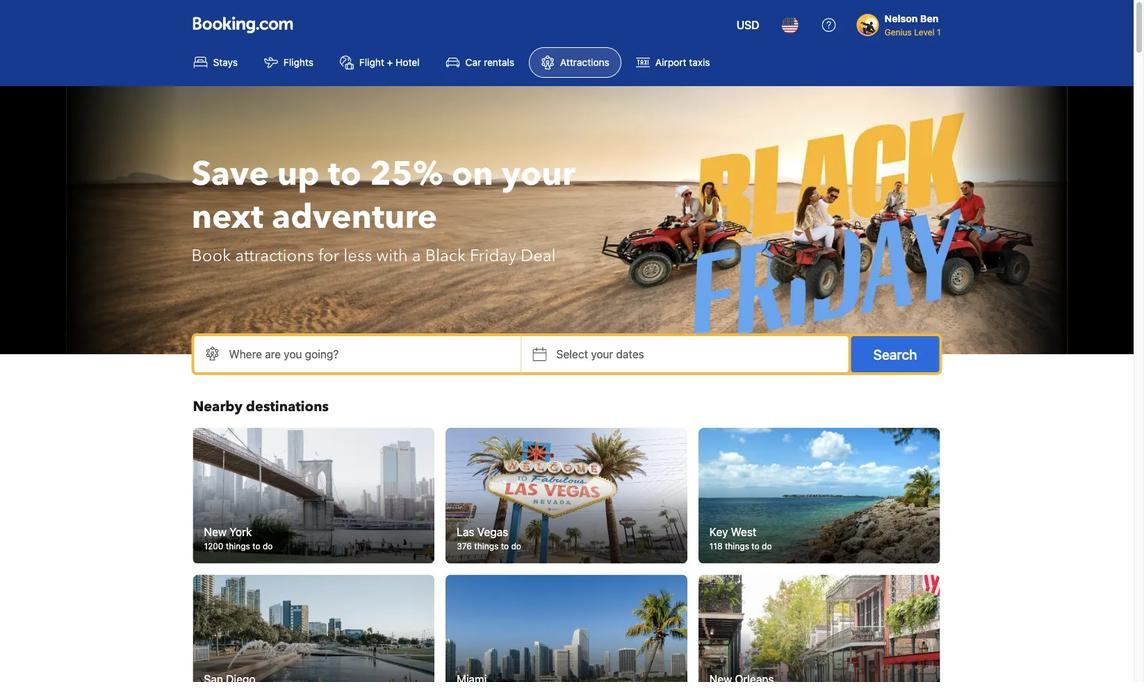 Task type: locate. For each thing, give the bounding box(es) containing it.
destinations
[[246, 398, 329, 417]]

select
[[557, 348, 588, 361]]

1 horizontal spatial your
[[591, 348, 614, 361]]

1 things from the left
[[226, 542, 250, 552]]

to right the up
[[328, 152, 362, 197]]

nelson ben genius level 1
[[885, 13, 941, 37]]

friday
[[470, 244, 517, 267]]

to down west
[[752, 542, 760, 552]]

1 do from the left
[[263, 542, 273, 552]]

things inside key west 118 things to do
[[725, 542, 750, 552]]

to inside las vegas 376 things to do
[[501, 542, 509, 552]]

airport
[[656, 57, 687, 68]]

attractions
[[235, 244, 314, 267]]

your left dates
[[591, 348, 614, 361]]

to down vegas
[[501, 542, 509, 552]]

your right on
[[502, 152, 576, 197]]

things for west
[[725, 542, 750, 552]]

2 things from the left
[[475, 542, 499, 552]]

new york image
[[193, 428, 435, 564]]

do right the 118
[[762, 542, 772, 552]]

2 horizontal spatial things
[[725, 542, 750, 552]]

do for york
[[263, 542, 273, 552]]

3 things from the left
[[725, 542, 750, 552]]

0 horizontal spatial do
[[263, 542, 273, 552]]

san diego image
[[193, 576, 435, 683]]

attractions link
[[529, 47, 622, 78]]

to
[[328, 152, 362, 197], [253, 542, 260, 552], [501, 542, 509, 552], [752, 542, 760, 552]]

stays
[[213, 57, 238, 68]]

do right 1200
[[263, 542, 273, 552]]

nelson
[[885, 13, 918, 24]]

do inside new york 1200 things to do
[[263, 542, 273, 552]]

1200
[[204, 542, 224, 552]]

do inside key west 118 things to do
[[762, 542, 772, 552]]

a
[[412, 244, 421, 267]]

miami image
[[446, 576, 688, 683]]

0 horizontal spatial things
[[226, 542, 250, 552]]

things inside new york 1200 things to do
[[226, 542, 250, 552]]

usd button
[[728, 8, 768, 42]]

0 vertical spatial your
[[502, 152, 576, 197]]

things inside las vegas 376 things to do
[[475, 542, 499, 552]]

2 do from the left
[[511, 542, 521, 552]]

0 horizontal spatial your
[[502, 152, 576, 197]]

vegas
[[478, 526, 508, 539]]

+
[[387, 57, 393, 68]]

stays link
[[182, 47, 250, 78]]

to for las vegas
[[501, 542, 509, 552]]

2 horizontal spatial do
[[762, 542, 772, 552]]

new york 1200 things to do
[[204, 526, 273, 552]]

airport taxis link
[[624, 47, 722, 78]]

3 do from the left
[[762, 542, 772, 552]]

things
[[226, 542, 250, 552], [475, 542, 499, 552], [725, 542, 750, 552]]

las vegas image
[[446, 428, 688, 564]]

car
[[466, 57, 481, 68]]

things down vegas
[[475, 542, 499, 552]]

to inside key west 118 things to do
[[752, 542, 760, 552]]

to inside new york 1200 things to do
[[253, 542, 260, 552]]

things down west
[[725, 542, 750, 552]]

genius
[[885, 27, 912, 37]]

nearby
[[193, 398, 243, 417]]

less
[[344, 244, 372, 267]]

1 horizontal spatial do
[[511, 542, 521, 552]]

las vegas 376 things to do
[[457, 526, 521, 552]]

on
[[452, 152, 494, 197]]

key west image
[[699, 428, 940, 564]]

black
[[425, 244, 466, 267]]

your
[[502, 152, 576, 197], [591, 348, 614, 361]]

search button
[[852, 337, 940, 373]]

118
[[710, 542, 723, 552]]

deal
[[521, 244, 556, 267]]

do inside las vegas 376 things to do
[[511, 542, 521, 552]]

book
[[192, 244, 231, 267]]

nearby destinations
[[193, 398, 329, 417]]

to inside save up to 25% on your next adventure book attractions for less with a black friday deal
[[328, 152, 362, 197]]

usd
[[737, 18, 760, 32]]

to for new york
[[253, 542, 260, 552]]

key west 118 things to do
[[710, 526, 772, 552]]

1 horizontal spatial things
[[475, 542, 499, 552]]

to right 1200
[[253, 542, 260, 552]]

things down york
[[226, 542, 250, 552]]

do
[[263, 542, 273, 552], [511, 542, 521, 552], [762, 542, 772, 552]]

do right 376
[[511, 542, 521, 552]]

attractions
[[560, 57, 610, 68]]



Task type: vqa. For each thing, say whether or not it's contained in the screenshot.
TO within the the New York 1200 things to do
yes



Task type: describe. For each thing, give the bounding box(es) containing it.
25%
[[370, 152, 444, 197]]

your inside save up to 25% on your next adventure book attractions for less with a black friday deal
[[502, 152, 576, 197]]

save
[[192, 152, 269, 197]]

dates
[[616, 348, 645, 361]]

flights
[[284, 57, 314, 68]]

new
[[204, 526, 227, 539]]

with
[[376, 244, 408, 267]]

your account menu nelson ben genius level 1 element
[[857, 6, 947, 38]]

do for west
[[762, 542, 772, 552]]

do for vegas
[[511, 542, 521, 552]]

1 vertical spatial your
[[591, 348, 614, 361]]

key
[[710, 526, 728, 539]]

to for key west
[[752, 542, 760, 552]]

things for york
[[226, 542, 250, 552]]

Where are you going? search field
[[194, 337, 521, 373]]

las
[[457, 526, 475, 539]]

airport taxis
[[656, 57, 710, 68]]

search
[[874, 346, 918, 363]]

adventure
[[272, 195, 438, 240]]

rentals
[[484, 57, 515, 68]]

up
[[277, 152, 320, 197]]

booking.com image
[[193, 17, 293, 33]]

376
[[457, 542, 472, 552]]

select your dates
[[557, 348, 645, 361]]

flight
[[359, 57, 385, 68]]

flight + hotel link
[[328, 47, 432, 78]]

for
[[318, 244, 340, 267]]

car rentals
[[466, 57, 515, 68]]

things for vegas
[[475, 542, 499, 552]]

york
[[230, 526, 252, 539]]

new orleans image
[[699, 576, 940, 683]]

flights link
[[252, 47, 325, 78]]

1
[[937, 27, 941, 37]]

save up to 25% on your next adventure book attractions for less with a black friday deal
[[192, 152, 576, 267]]

level
[[915, 27, 935, 37]]

ben
[[921, 13, 939, 24]]

west
[[731, 526, 757, 539]]

car rentals link
[[434, 47, 526, 78]]

next
[[192, 195, 264, 240]]

taxis
[[689, 57, 710, 68]]

flight + hotel
[[359, 57, 420, 68]]

hotel
[[396, 57, 420, 68]]



